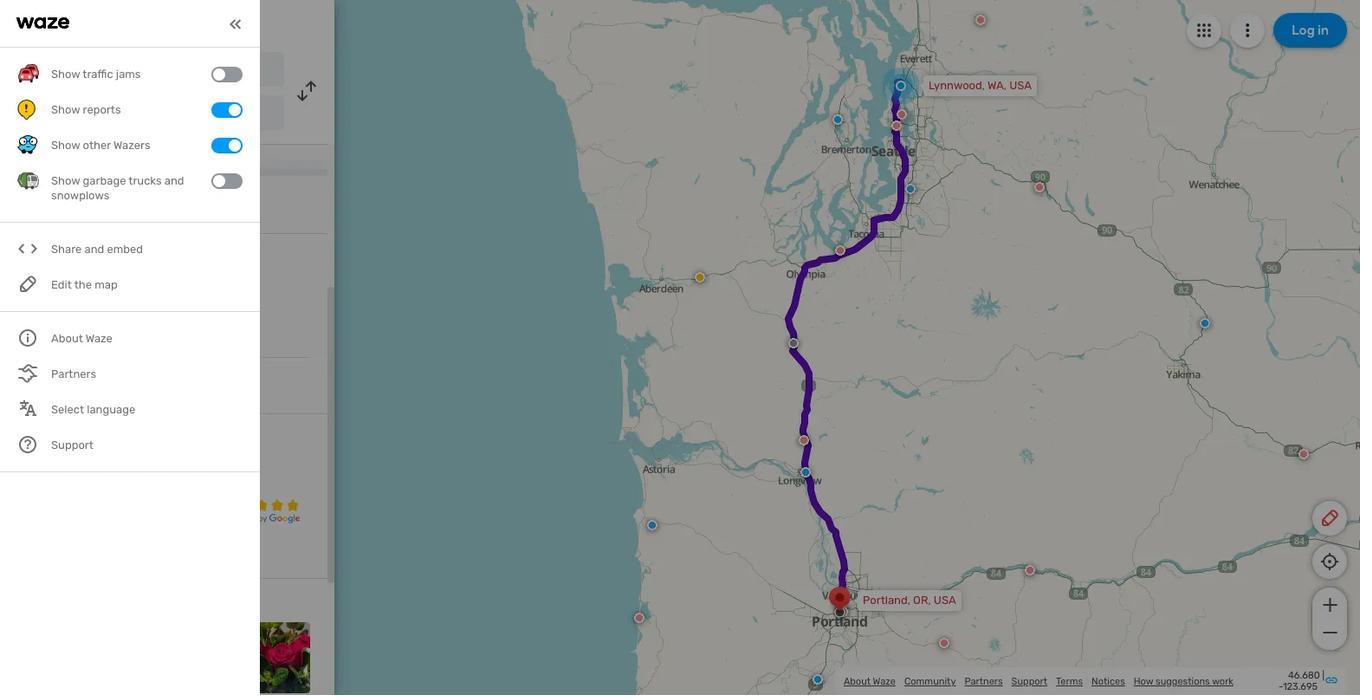 Task type: locate. For each thing, give the bounding box(es) containing it.
zoom out image
[[1320, 622, 1341, 643]]

wa,
[[127, 65, 145, 77], [988, 79, 1007, 92], [17, 277, 38, 291]]

5 for 5 4 3
[[17, 450, 25, 465]]

partners
[[965, 676, 1003, 687]]

1 vertical spatial or,
[[914, 594, 932, 607]]

zoom in image
[[1320, 595, 1341, 615]]

lynnwood wa, usa up portland or, usa
[[63, 63, 168, 78]]

usa down driving directions
[[147, 65, 168, 77]]

123.695
[[1284, 681, 1318, 693]]

driving
[[104, 14, 156, 33]]

or, for portland,
[[914, 594, 932, 607]]

embed
[[107, 243, 143, 256]]

46.680
[[1289, 670, 1321, 681]]

lynnwood wa, usa
[[63, 63, 168, 78], [17, 253, 103, 291]]

portland, or, usa
[[863, 594, 957, 607]]

|
[[1323, 670, 1325, 681]]

2 vertical spatial wa,
[[17, 277, 38, 291]]

portland,
[[863, 594, 911, 607]]

1 horizontal spatial or,
[[914, 594, 932, 607]]

1 vertical spatial lynnwood
[[17, 253, 103, 274]]

or, inside portland or, usa
[[118, 108, 134, 120]]

lynnwood wa, usa left embed
[[17, 253, 103, 291]]

0 horizontal spatial wa,
[[17, 277, 38, 291]]

or,
[[118, 108, 134, 120], [914, 594, 932, 607]]

or, right portland
[[118, 108, 134, 120]]

wa, down code 'icon'
[[17, 277, 38, 291]]

3
[[17, 478, 25, 493]]

image 4 of lynnwood, lynnwood image
[[240, 622, 310, 693]]

1 horizontal spatial wa,
[[127, 65, 145, 77]]

0 vertical spatial or,
[[118, 108, 134, 120]]

wa, right lynnwood,
[[988, 79, 1007, 92]]

www.ci.lynnwood.wa.us link
[[52, 378, 187, 393]]

0 horizontal spatial or,
[[118, 108, 134, 120]]

share
[[51, 243, 82, 256]]

about waze link
[[844, 676, 896, 687]]

about waze community partners support terms notices how suggestions work
[[844, 676, 1234, 687]]

review summary
[[17, 427, 114, 442]]

link image
[[1325, 673, 1339, 687]]

1 vertical spatial wa,
[[988, 79, 1007, 92]]

partners link
[[965, 676, 1003, 687]]

pencil image
[[1320, 508, 1341, 529]]

or, right portland,
[[914, 594, 932, 607]]

about
[[844, 676, 871, 687]]

5 inside the 5 4 3
[[17, 450, 25, 465]]

0 vertical spatial lynnwood
[[63, 63, 121, 78]]

usa
[[147, 65, 168, 77], [1010, 79, 1032, 92], [137, 108, 157, 120], [41, 277, 65, 291], [934, 594, 957, 607]]

0 horizontal spatial 5
[[17, 450, 25, 465]]

notices
[[1092, 676, 1126, 687]]

5
[[222, 441, 253, 499], [17, 450, 25, 465]]

code image
[[17, 239, 39, 260]]

community
[[905, 676, 957, 687]]

or, for portland
[[118, 108, 134, 120]]

1 horizontal spatial 5
[[222, 441, 253, 499]]

lynnwood left embed
[[17, 253, 103, 274]]

share and embed
[[51, 243, 143, 256]]

lynnwood up portland
[[63, 63, 121, 78]]

lynnwood
[[63, 63, 121, 78], [17, 253, 103, 274]]

usa right portland
[[137, 108, 157, 120]]

computer image
[[17, 375, 38, 396]]

suggestions
[[1156, 676, 1211, 687]]

wa, down driving
[[127, 65, 145, 77]]

1 vertical spatial lynnwood wa, usa
[[17, 253, 103, 291]]

terms
[[1057, 676, 1084, 687]]



Task type: vqa. For each thing, say whether or not it's contained in the screenshot.
OR,
yes



Task type: describe. For each thing, give the bounding box(es) containing it.
summary
[[61, 427, 114, 442]]

190.1 miles
[[49, 132, 109, 144]]

190.1
[[49, 132, 74, 144]]

support
[[1012, 676, 1048, 687]]

driving directions
[[104, 14, 231, 33]]

community link
[[905, 676, 957, 687]]

www.ci.lynnwood.wa.us
[[52, 378, 187, 393]]

review
[[17, 427, 58, 442]]

usa right portland,
[[934, 594, 957, 607]]

5 4 3
[[17, 450, 25, 493]]

support link
[[1012, 676, 1048, 687]]

usa right lynnwood,
[[1010, 79, 1032, 92]]

portland or, usa
[[63, 107, 157, 121]]

2 horizontal spatial wa,
[[988, 79, 1007, 92]]

46.680 | -123.695
[[1279, 670, 1325, 693]]

and
[[84, 243, 104, 256]]

lynnwood,
[[929, 79, 986, 92]]

-
[[1279, 681, 1284, 693]]

location image
[[17, 102, 38, 123]]

directions
[[159, 14, 231, 33]]

miles
[[77, 132, 109, 144]]

how
[[1134, 676, 1154, 687]]

share and embed link
[[17, 232, 243, 267]]

5 for 5
[[222, 441, 253, 499]]

notices link
[[1092, 676, 1126, 687]]

waze
[[873, 676, 896, 687]]

usa inside portland or, usa
[[137, 108, 157, 120]]

portland
[[63, 107, 112, 121]]

lynnwood, wa, usa
[[929, 79, 1032, 92]]

terms link
[[1057, 676, 1084, 687]]

work
[[1213, 676, 1234, 687]]

0 vertical spatial wa,
[[127, 65, 145, 77]]

4
[[17, 464, 25, 479]]

usa down the share
[[41, 277, 65, 291]]

how suggestions work link
[[1134, 676, 1234, 687]]

current location image
[[17, 59, 38, 80]]

0 vertical spatial lynnwood wa, usa
[[63, 63, 168, 78]]



